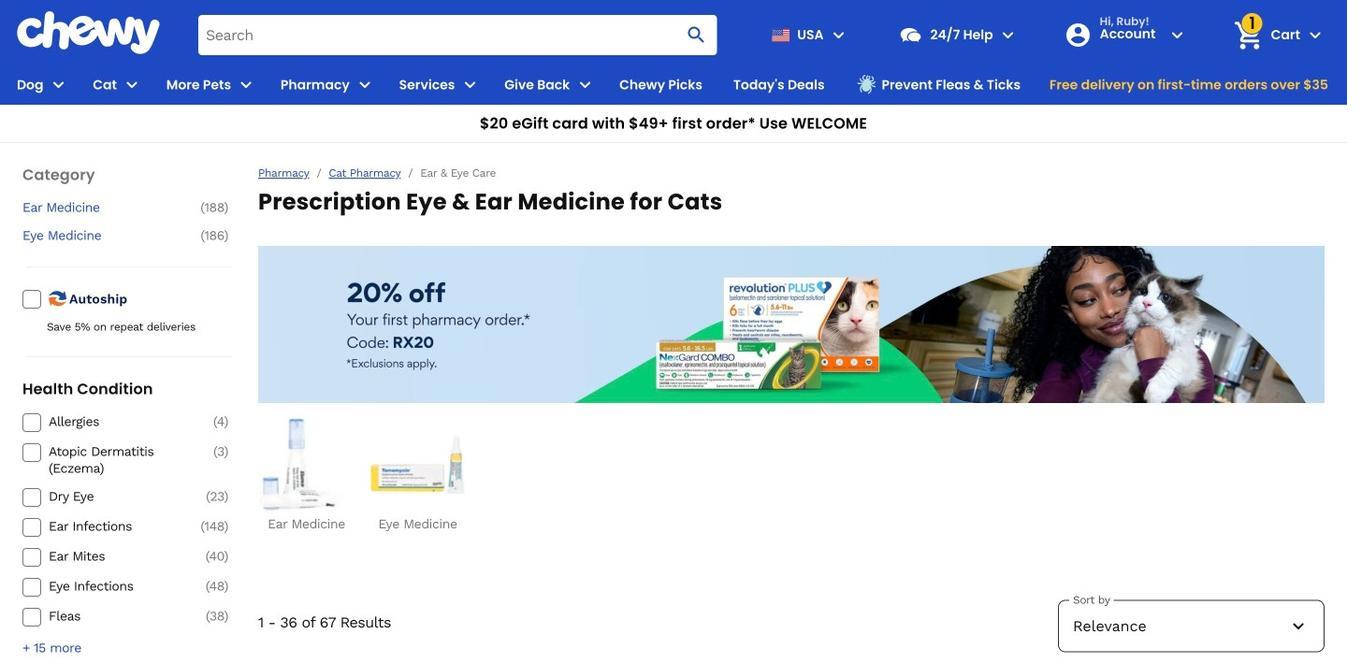 Task type: locate. For each thing, give the bounding box(es) containing it.
Search text field
[[198, 15, 717, 55]]

1 menu image from the left
[[47, 73, 70, 96]]

1 horizontal spatial menu image
[[459, 73, 481, 96]]

account menu image
[[1167, 24, 1189, 46]]

2 menu image from the left
[[121, 73, 143, 96]]

1 horizontal spatial menu image
[[121, 73, 143, 96]]

chewy pharmacy. we contact your vet and ship your pet's meds to you. get twenty percent off your first order. code: rx20 image
[[258, 246, 1325, 403]]

2 menu image from the left
[[459, 73, 481, 96]]

change region menu image
[[828, 24, 850, 46]]

list
[[258, 418, 1325, 533]]

3 menu image from the left
[[574, 73, 596, 96]]

2 horizontal spatial menu image
[[574, 73, 596, 96]]

chewy support image
[[899, 23, 923, 47]]

menu image
[[47, 73, 70, 96], [121, 73, 143, 96], [354, 73, 376, 96]]

0 horizontal spatial menu image
[[47, 73, 70, 96]]

0 horizontal spatial menu image
[[235, 73, 257, 96]]

site banner
[[0, 0, 1347, 143]]

submit search image
[[685, 24, 708, 46]]

chewy home image
[[16, 11, 161, 54]]

2 horizontal spatial menu image
[[354, 73, 376, 96]]

menu image
[[235, 73, 257, 96], [459, 73, 481, 96], [574, 73, 596, 96]]



Task type: vqa. For each thing, say whether or not it's contained in the screenshot.
list
yes



Task type: describe. For each thing, give the bounding box(es) containing it.
cart menu image
[[1304, 24, 1327, 46]]

help menu image
[[997, 24, 1020, 46]]

Product search field
[[198, 15, 717, 55]]

items image
[[1232, 19, 1265, 52]]

3 menu image from the left
[[354, 73, 376, 96]]

ear medicine image
[[260, 418, 353, 512]]

eye medicine image
[[371, 418, 465, 512]]

1 menu image from the left
[[235, 73, 257, 96]]



